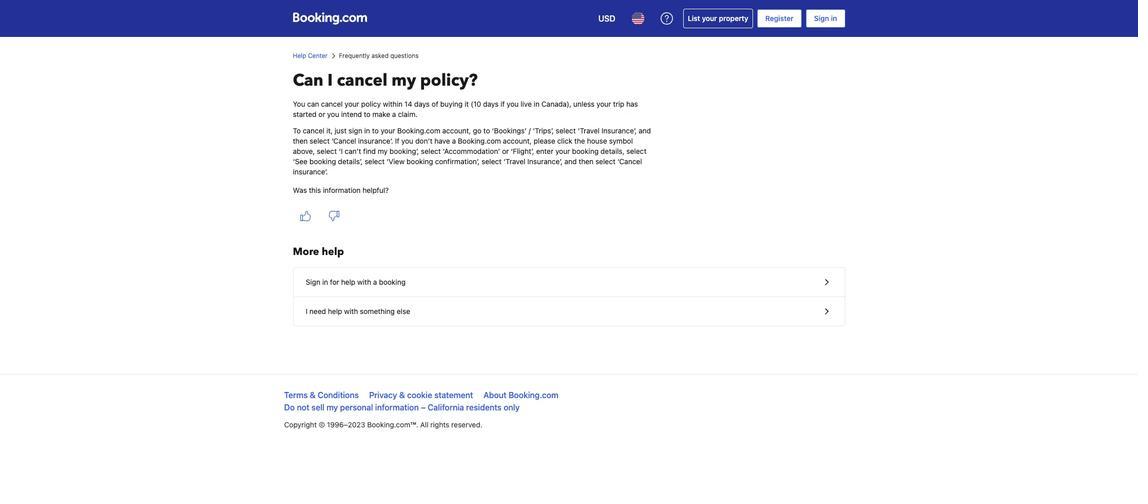 Task type: vqa. For each thing, say whether or not it's contained in the screenshot.
promotions,
no



Task type: describe. For each thing, give the bounding box(es) containing it.
frequently
[[339, 52, 370, 60]]

don't
[[415, 137, 433, 145]]

go
[[473, 126, 482, 135]]

you for your
[[327, 110, 339, 119]]

sign in link
[[806, 9, 845, 28]]

more
[[293, 245, 319, 259]]

booking down the
[[572, 147, 599, 156]]

privacy & cookie statement link
[[369, 391, 473, 400]]

0 vertical spatial information
[[323, 186, 361, 195]]

you can cancel your policy within 14 days of buying it (10 days if you live in canada), unless your trip has started or you intend to make a claim.
[[293, 100, 638, 119]]

your up "intend"
[[345, 100, 359, 108]]

please
[[534, 137, 555, 145]]

usd button
[[592, 6, 622, 31]]

select down don't on the left top of the page
[[421, 147, 441, 156]]

1 days from the left
[[414, 100, 430, 108]]

'see
[[293, 157, 308, 166]]

need
[[310, 307, 326, 316]]

your down click
[[556, 147, 570, 156]]

1 horizontal spatial account,
[[503, 137, 532, 145]]

select left 'i
[[317, 147, 337, 156]]

do
[[284, 403, 295, 412]]

property
[[719, 14, 749, 23]]

within
[[383, 100, 403, 108]]

select down 'accommodation'
[[482, 157, 502, 166]]

click
[[557, 137, 573, 145]]

usd
[[599, 14, 616, 23]]

in inside 'button'
[[322, 278, 328, 287]]

if
[[395, 137, 400, 145]]

a inside 'button'
[[373, 278, 377, 287]]

details',
[[338, 157, 363, 166]]

started
[[293, 110, 317, 119]]

booking.com™.
[[367, 421, 418, 429]]

confirmation',
[[435, 157, 480, 166]]

©
[[319, 421, 325, 429]]

a inside the you can cancel your policy within 14 days of buying it (10 days if you live in canada), unless your trip has started or you intend to make a claim.
[[392, 110, 396, 119]]

1 horizontal spatial insurance',
[[602, 126, 637, 135]]

about
[[484, 391, 507, 400]]

'accommodation'
[[443, 147, 500, 156]]

help inside 'button'
[[341, 278, 355, 287]]

statement
[[434, 391, 473, 400]]

sign in for help with a booking link
[[293, 268, 845, 297]]

in inside the you can cancel your policy within 14 days of buying it (10 days if you live in canada), unless your trip has started or you intend to make a claim.
[[534, 100, 540, 108]]

or inside the you can cancel your policy within 14 days of buying it (10 days if you live in canada), unless your trip has started or you intend to make a claim.
[[319, 110, 325, 119]]

you for then
[[401, 137, 413, 145]]

'view
[[387, 157, 405, 166]]

& for terms
[[310, 391, 316, 400]]

booking down above,
[[310, 157, 336, 166]]

california
[[428, 403, 464, 412]]

0 vertical spatial help
[[322, 245, 344, 259]]

'bookings'
[[492, 126, 527, 135]]

2 horizontal spatial my
[[392, 69, 416, 92]]

'flight',
[[511, 147, 534, 156]]

privacy & cookie statement
[[369, 391, 473, 400]]

1 horizontal spatial to
[[372, 126, 379, 135]]

2 horizontal spatial you
[[507, 100, 519, 108]]

symbol
[[609, 137, 633, 145]]

14
[[405, 100, 412, 108]]

(10
[[471, 100, 481, 108]]

your inside list your property link
[[702, 14, 717, 23]]

you
[[293, 100, 305, 108]]

in inside "link"
[[831, 14, 837, 23]]

all
[[420, 421, 429, 429]]

1 vertical spatial booking.com
[[458, 137, 501, 145]]

trip
[[613, 100, 625, 108]]

have
[[435, 137, 450, 145]]

booking.com inside about booking.com do not sell my personal information – california residents only
[[509, 391, 559, 400]]

select down it,
[[310, 137, 330, 145]]

0 vertical spatial booking.com
[[397, 126, 440, 135]]

not
[[297, 403, 309, 412]]

helpful?
[[363, 186, 389, 195]]

do not sell my personal information – california residents only link
[[284, 403, 520, 412]]

conditions
[[318, 391, 359, 400]]

reserved.
[[451, 421, 483, 429]]

to
[[293, 126, 301, 135]]

frequently asked questions
[[339, 52, 419, 60]]

sign for sign in
[[814, 14, 829, 23]]

0 horizontal spatial and
[[565, 157, 577, 166]]

'i
[[339, 147, 343, 156]]

with inside 'button'
[[357, 278, 371, 287]]

asked
[[372, 52, 389, 60]]

just
[[335, 126, 347, 135]]

sign in for help with a booking
[[306, 278, 406, 287]]

can't
[[345, 147, 361, 156]]

house
[[587, 137, 607, 145]]

it
[[465, 100, 469, 108]]

with inside "button"
[[344, 307, 358, 316]]

this
[[309, 186, 321, 195]]

live
[[521, 100, 532, 108]]

help
[[293, 52, 306, 60]]

sign in
[[814, 14, 837, 23]]

your left trip
[[597, 100, 611, 108]]

can
[[293, 69, 324, 92]]

of
[[432, 100, 438, 108]]

was this information helpful?
[[293, 186, 389, 195]]

was
[[293, 186, 307, 195]]

1996–2023
[[327, 421, 365, 429]]

terms & conditions link
[[284, 391, 359, 400]]

about booking.com link
[[484, 391, 559, 400]]



Task type: locate. For each thing, give the bounding box(es) containing it.
intend
[[341, 110, 362, 119]]

2 horizontal spatial booking.com
[[509, 391, 559, 400]]

can
[[307, 100, 319, 108]]

0 horizontal spatial days
[[414, 100, 430, 108]]

with
[[357, 278, 371, 287], [344, 307, 358, 316]]

you right if
[[507, 100, 519, 108]]

0 vertical spatial then
[[293, 137, 308, 145]]

2 vertical spatial help
[[328, 307, 342, 316]]

1 horizontal spatial information
[[375, 403, 419, 412]]

sign for sign in for help with a booking
[[306, 278, 320, 287]]

0 vertical spatial and
[[639, 126, 651, 135]]

information
[[323, 186, 361, 195], [375, 403, 419, 412]]

has
[[626, 100, 638, 108]]

rights
[[431, 421, 449, 429]]

a right have
[[452, 137, 456, 145]]

sign left for
[[306, 278, 320, 287]]

sign
[[349, 126, 362, 135]]

my
[[392, 69, 416, 92], [378, 147, 388, 156], [327, 403, 338, 412]]

a
[[392, 110, 396, 119], [452, 137, 456, 145], [373, 278, 377, 287]]

0 horizontal spatial to
[[364, 110, 371, 119]]

can i cancel my policy?
[[293, 69, 478, 92]]

help right for
[[341, 278, 355, 287]]

1 vertical spatial or
[[502, 147, 509, 156]]

1 horizontal spatial 'cancel
[[618, 157, 642, 166]]

1 horizontal spatial sign
[[814, 14, 829, 23]]

0 vertical spatial you
[[507, 100, 519, 108]]

1 vertical spatial then
[[579, 157, 594, 166]]

list your property
[[688, 14, 749, 23]]

help inside "button"
[[328, 307, 342, 316]]

0 vertical spatial sign
[[814, 14, 829, 23]]

0 horizontal spatial information
[[323, 186, 361, 195]]

2 vertical spatial you
[[401, 137, 413, 145]]

you up it,
[[327, 110, 339, 119]]

my inside about booking.com do not sell my personal information – california residents only
[[327, 403, 338, 412]]

1 vertical spatial cancel
[[321, 100, 343, 108]]

find
[[363, 147, 376, 156]]

1 horizontal spatial or
[[502, 147, 509, 156]]

2 horizontal spatial a
[[452, 137, 456, 145]]

information right the this
[[323, 186, 361, 195]]

0 vertical spatial a
[[392, 110, 396, 119]]

enter
[[536, 147, 554, 156]]

a up something
[[373, 278, 377, 287]]

or inside to cancel it, just sign in to your booking.com account, go to 'bookings' / 'trips', select 'travel insurance', and then select 'cancel insurance'. if you don't have a booking.com account, please click the house symbol above, select 'i can't find my booking', select 'accommodation' or 'flight', enter your booking details, select 'see booking details', select 'view booking confirmation', select 'travel insurance', and then select 'cancel insurance'.
[[502, 147, 509, 156]]

1 vertical spatial sign
[[306, 278, 320, 287]]

0 vertical spatial or
[[319, 110, 325, 119]]

cancel left it,
[[303, 126, 325, 135]]

unless
[[573, 100, 595, 108]]

1 vertical spatial help
[[341, 278, 355, 287]]

to down make
[[372, 126, 379, 135]]

1 vertical spatial account,
[[503, 137, 532, 145]]

0 horizontal spatial i
[[306, 307, 308, 316]]

you
[[507, 100, 519, 108], [327, 110, 339, 119], [401, 137, 413, 145]]

days
[[414, 100, 430, 108], [483, 100, 499, 108]]

policy
[[361, 100, 381, 108]]

0 horizontal spatial account,
[[442, 126, 471, 135]]

cancel up the policy on the top
[[337, 69, 388, 92]]

insurance'. down 'see
[[293, 167, 328, 176]]

i right can
[[328, 69, 333, 92]]

i
[[328, 69, 333, 92], [306, 307, 308, 316]]

booking inside 'button'
[[379, 278, 406, 287]]

i left need
[[306, 307, 308, 316]]

to cancel it, just sign in to your booking.com account, go to 'bookings' / 'trips', select 'travel insurance', and then select 'cancel insurance'. if you don't have a booking.com account, please click the house symbol above, select 'i can't find my booking', select 'accommodation' or 'flight', enter your booking details, select 'see booking details', select 'view booking confirmation', select 'travel insurance', and then select 'cancel insurance'.
[[293, 126, 651, 176]]

days left if
[[483, 100, 499, 108]]

2 vertical spatial booking.com
[[509, 391, 559, 400]]

insurance', down enter
[[527, 157, 563, 166]]

information up booking.com™.
[[375, 403, 419, 412]]

details,
[[601, 147, 625, 156]]

and
[[639, 126, 651, 135], [565, 157, 577, 166]]

in inside to cancel it, just sign in to your booking.com account, go to 'bookings' / 'trips', select 'travel insurance', and then select 'cancel insurance'. if you don't have a booking.com account, please click the house symbol above, select 'i can't find my booking', select 'accommodation' or 'flight', enter your booking details, select 'see booking details', select 'view booking confirmation', select 'travel insurance', and then select 'cancel insurance'.
[[364, 126, 370, 135]]

with right for
[[357, 278, 371, 287]]

1 vertical spatial 'cancel
[[618, 157, 642, 166]]

with left something
[[344, 307, 358, 316]]

1 horizontal spatial i
[[328, 69, 333, 92]]

2 vertical spatial cancel
[[303, 126, 325, 135]]

'travel down 'flight',
[[504, 157, 526, 166]]

personal
[[340, 403, 373, 412]]

account, up 'flight',
[[503, 137, 532, 145]]

1 horizontal spatial my
[[378, 147, 388, 156]]

2 days from the left
[[483, 100, 499, 108]]

sign inside 'button'
[[306, 278, 320, 287]]

cancel right "can"
[[321, 100, 343, 108]]

a down within
[[392, 110, 396, 119]]

or left 'flight',
[[502, 147, 509, 156]]

my down 'conditions'
[[327, 403, 338, 412]]

–
[[421, 403, 426, 412]]

0 vertical spatial account,
[[442, 126, 471, 135]]

you right the if
[[401, 137, 413, 145]]

1 horizontal spatial booking.com
[[458, 137, 501, 145]]

0 horizontal spatial or
[[319, 110, 325, 119]]

then down to
[[293, 137, 308, 145]]

residents
[[466, 403, 502, 412]]

0 vertical spatial i
[[328, 69, 333, 92]]

& up sell
[[310, 391, 316, 400]]

/
[[529, 126, 531, 135]]

i need help with something else button
[[293, 297, 845, 326]]

1 horizontal spatial and
[[639, 126, 651, 135]]

'trips',
[[533, 126, 554, 135]]

you inside to cancel it, just sign in to your booking.com account, go to 'bookings' / 'trips', select 'travel insurance', and then select 'cancel insurance'. if you don't have a booking.com account, please click the house symbol above, select 'i can't find my booking', select 'accommodation' or 'flight', enter your booking details, select 'see booking details', select 'view booking confirmation', select 'travel insurance', and then select 'cancel insurance'.
[[401, 137, 413, 145]]

or down "can"
[[319, 110, 325, 119]]

'travel up the house at the right top of the page
[[578, 126, 600, 135]]

&
[[310, 391, 316, 400], [399, 391, 405, 400]]

0 vertical spatial 'travel
[[578, 126, 600, 135]]

if
[[501, 100, 505, 108]]

booking.com online hotel reservations image
[[293, 12, 367, 25]]

booking.com up the only
[[509, 391, 559, 400]]

it,
[[326, 126, 333, 135]]

1 & from the left
[[310, 391, 316, 400]]

0 horizontal spatial my
[[327, 403, 338, 412]]

your up the if
[[381, 126, 395, 135]]

list your property link
[[683, 9, 753, 28]]

'cancel down details, at the top of page
[[618, 157, 642, 166]]

cancel inside the you can cancel your policy within 14 days of buying it (10 days if you live in canada), unless your trip has started or you intend to make a claim.
[[321, 100, 343, 108]]

then down the
[[579, 157, 594, 166]]

to down the policy on the top
[[364, 110, 371, 119]]

else
[[397, 307, 410, 316]]

terms & conditions
[[284, 391, 359, 400]]

0 horizontal spatial sign
[[306, 278, 320, 287]]

help
[[322, 245, 344, 259], [341, 278, 355, 287], [328, 307, 342, 316]]

help right need
[[328, 307, 342, 316]]

sell
[[312, 403, 325, 412]]

i need help with something else
[[306, 307, 410, 316]]

0 horizontal spatial &
[[310, 391, 316, 400]]

register
[[765, 14, 794, 23]]

information inside about booking.com do not sell my personal information – california residents only
[[375, 403, 419, 412]]

2 & from the left
[[399, 391, 405, 400]]

1 vertical spatial with
[[344, 307, 358, 316]]

select down symbol
[[627, 147, 647, 156]]

questions
[[390, 52, 419, 60]]

1 horizontal spatial days
[[483, 100, 499, 108]]

canada),
[[542, 100, 572, 108]]

above,
[[293, 147, 315, 156]]

copyright
[[284, 421, 317, 429]]

1 vertical spatial i
[[306, 307, 308, 316]]

'cancel up 'i
[[332, 137, 356, 145]]

center
[[308, 52, 328, 60]]

0 horizontal spatial you
[[327, 110, 339, 119]]

1 horizontal spatial a
[[392, 110, 396, 119]]

only
[[504, 403, 520, 412]]

help right more
[[322, 245, 344, 259]]

sign
[[814, 14, 829, 23], [306, 278, 320, 287]]

register link
[[757, 9, 802, 28]]

0 horizontal spatial 'cancel
[[332, 137, 356, 145]]

i inside "button"
[[306, 307, 308, 316]]

policy?
[[420, 69, 478, 92]]

1 horizontal spatial you
[[401, 137, 413, 145]]

1 horizontal spatial 'travel
[[578, 126, 600, 135]]

1 vertical spatial information
[[375, 403, 419, 412]]

1 vertical spatial you
[[327, 110, 339, 119]]

my up 14
[[392, 69, 416, 92]]

1 vertical spatial a
[[452, 137, 456, 145]]

1 horizontal spatial &
[[399, 391, 405, 400]]

terms
[[284, 391, 308, 400]]

the
[[574, 137, 585, 145]]

more help
[[293, 245, 344, 259]]

'cancel
[[332, 137, 356, 145], [618, 157, 642, 166]]

1 vertical spatial insurance'.
[[293, 167, 328, 176]]

0 vertical spatial my
[[392, 69, 416, 92]]

to right go
[[484, 126, 490, 135]]

booking down booking',
[[407, 157, 433, 166]]

copyright © 1996–2023 booking.com™. all rights reserved.
[[284, 421, 483, 429]]

1 horizontal spatial insurance'.
[[358, 137, 393, 145]]

booking
[[572, 147, 599, 156], [310, 157, 336, 166], [407, 157, 433, 166], [379, 278, 406, 287]]

a inside to cancel it, just sign in to your booking.com account, go to 'bookings' / 'trips', select 'travel insurance', and then select 'cancel insurance'. if you don't have a booking.com account, please click the house symbol above, select 'i can't find my booking', select 'accommodation' or 'flight', enter your booking details, select 'see booking details', select 'view booking confirmation', select 'travel insurance', and then select 'cancel insurance'.
[[452, 137, 456, 145]]

1 horizontal spatial then
[[579, 157, 594, 166]]

days left "of"
[[414, 100, 430, 108]]

1 vertical spatial insurance',
[[527, 157, 563, 166]]

& for privacy
[[399, 391, 405, 400]]

0 vertical spatial insurance',
[[602, 126, 637, 135]]

0 vertical spatial insurance'.
[[358, 137, 393, 145]]

claim.
[[398, 110, 418, 119]]

0 horizontal spatial insurance',
[[527, 157, 563, 166]]

2 vertical spatial a
[[373, 278, 377, 287]]

0 vertical spatial 'cancel
[[332, 137, 356, 145]]

2 horizontal spatial to
[[484, 126, 490, 135]]

make
[[373, 110, 390, 119]]

cancel
[[337, 69, 388, 92], [321, 100, 343, 108], [303, 126, 325, 135]]

1 vertical spatial my
[[378, 147, 388, 156]]

privacy
[[369, 391, 397, 400]]

cancel for your
[[321, 100, 343, 108]]

help center button
[[293, 51, 328, 61]]

1 vertical spatial and
[[565, 157, 577, 166]]

sign in for help with a booking button
[[293, 268, 845, 297]]

0 horizontal spatial booking.com
[[397, 126, 440, 135]]

0 horizontal spatial 'travel
[[504, 157, 526, 166]]

sign right register
[[814, 14, 829, 23]]

insurance', up symbol
[[602, 126, 637, 135]]

sign inside "link"
[[814, 14, 829, 23]]

0 vertical spatial cancel
[[337, 69, 388, 92]]

insurance'. up find
[[358, 137, 393, 145]]

account, up have
[[442, 126, 471, 135]]

select down details, at the top of page
[[596, 157, 616, 166]]

booking',
[[390, 147, 419, 156]]

0 vertical spatial with
[[357, 278, 371, 287]]

list
[[688, 14, 700, 23]]

cancel inside to cancel it, just sign in to your booking.com account, go to 'bookings' / 'trips', select 'travel insurance', and then select 'cancel insurance'. if you don't have a booking.com account, please click the house symbol above, select 'i can't find my booking', select 'accommodation' or 'flight', enter your booking details, select 'see booking details', select 'view booking confirmation', select 'travel insurance', and then select 'cancel insurance'.
[[303, 126, 325, 135]]

something
[[360, 307, 395, 316]]

booking up else
[[379, 278, 406, 287]]

0 horizontal spatial then
[[293, 137, 308, 145]]

help center
[[293, 52, 328, 60]]

0 horizontal spatial insurance'.
[[293, 167, 328, 176]]

2 vertical spatial my
[[327, 403, 338, 412]]

cancel for my
[[337, 69, 388, 92]]

my inside to cancel it, just sign in to your booking.com account, go to 'bookings' / 'trips', select 'travel insurance', and then select 'cancel insurance'. if you don't have a booking.com account, please click the house symbol above, select 'i can't find my booking', select 'accommodation' or 'flight', enter your booking details, select 'see booking details', select 'view booking confirmation', select 'travel insurance', and then select 'cancel insurance'.
[[378, 147, 388, 156]]

select down find
[[365, 157, 385, 166]]

for
[[330, 278, 339, 287]]

booking.com up don't on the left top of the page
[[397, 126, 440, 135]]

& up do not sell my personal information – california residents only link
[[399, 391, 405, 400]]

1 vertical spatial 'travel
[[504, 157, 526, 166]]

my right find
[[378, 147, 388, 156]]

booking.com down go
[[458, 137, 501, 145]]

your right list
[[702, 14, 717, 23]]

0 horizontal spatial a
[[373, 278, 377, 287]]

select
[[556, 126, 576, 135], [310, 137, 330, 145], [317, 147, 337, 156], [421, 147, 441, 156], [627, 147, 647, 156], [365, 157, 385, 166], [482, 157, 502, 166], [596, 157, 616, 166]]

select up click
[[556, 126, 576, 135]]

buying
[[440, 100, 463, 108]]

to inside the you can cancel your policy within 14 days of buying it (10 days if you live in canada), unless your trip has started or you intend to make a claim.
[[364, 110, 371, 119]]

cookie
[[407, 391, 432, 400]]



